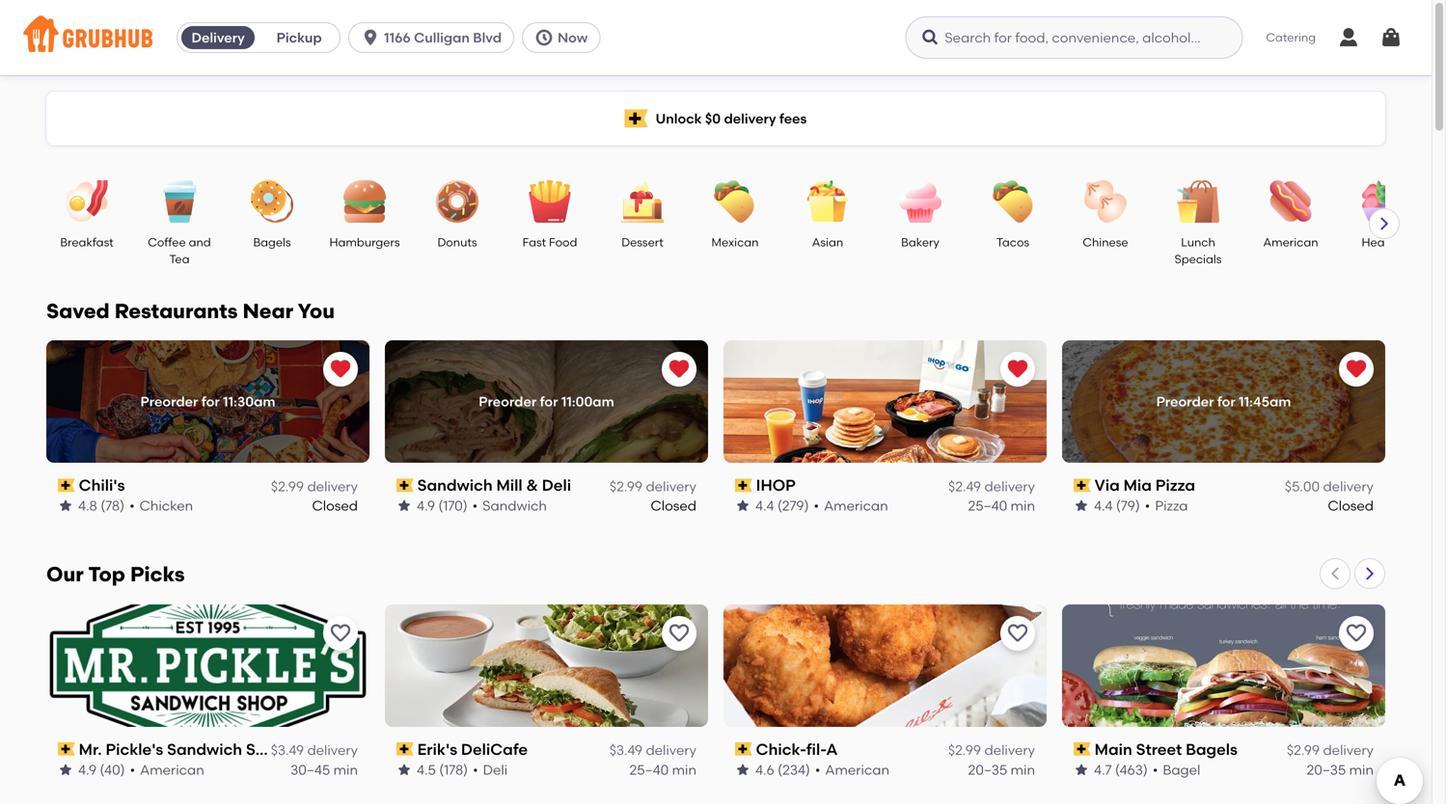 Task type: locate. For each thing, give the bounding box(es) containing it.
2 $3.49 delivery from the left
[[609, 743, 697, 759]]

saved restaurant image for sandwich mill & deli
[[668, 358, 691, 381]]

delicafe
[[461, 740, 528, 759]]

0 horizontal spatial 25–40
[[629, 762, 669, 779]]

• down "fil-"
[[815, 762, 820, 779]]

1 horizontal spatial bagels
[[1186, 740, 1238, 759]]

1 horizontal spatial 4.9
[[417, 498, 435, 514]]

0 vertical spatial 25–40
[[968, 498, 1007, 514]]

deli right the &
[[542, 476, 571, 495]]

1 vertical spatial sandwich
[[483, 498, 547, 514]]

1 horizontal spatial 25–40
[[968, 498, 1007, 514]]

$2.49
[[948, 478, 981, 495]]

0 horizontal spatial 4.9
[[78, 762, 97, 779]]

save this restaurant button for sandwich
[[323, 616, 358, 651]]

star icon image left 4.8
[[58, 499, 73, 514]]

subscription pass image left via
[[1074, 479, 1091, 492]]

1 horizontal spatial save this restaurant image
[[1006, 622, 1029, 645]]

save this restaurant image
[[329, 622, 352, 645], [1006, 622, 1029, 645]]

2 $3.49 from the left
[[609, 743, 643, 759]]

2 pizza from the top
[[1155, 498, 1188, 514]]

saved restaurant button for ihop
[[1000, 352, 1035, 387]]

saved restaurant image
[[668, 358, 691, 381], [1345, 358, 1368, 381]]

1 horizontal spatial saved restaurant image
[[1345, 358, 1368, 381]]

sandwich down mill
[[483, 498, 547, 514]]

$2.49 delivery
[[948, 478, 1035, 495]]

svg image
[[1337, 26, 1360, 49], [534, 28, 554, 47]]

breakfast image
[[53, 180, 121, 223]]

pizza up the • pizza
[[1156, 476, 1195, 495]]

preorder for 11:30am
[[140, 393, 275, 410]]

• right (170)
[[472, 498, 478, 514]]

bagels up bagel
[[1186, 740, 1238, 759]]

• for chili's
[[129, 498, 135, 514]]

20–35 min for main street bagels
[[1307, 762, 1374, 779]]

star icon image left 4.6
[[735, 763, 751, 778]]

closed for via mia pizza
[[1328, 498, 1374, 514]]

fast food image
[[516, 180, 584, 223]]

preorder left 11:45am
[[1156, 393, 1214, 410]]

our top picks
[[46, 562, 185, 587]]

1 horizontal spatial saved restaurant image
[[1006, 358, 1029, 381]]

food
[[549, 235, 577, 249]]

delivery for main street bagels
[[1323, 743, 1374, 759]]

1 vertical spatial 25–40 min
[[629, 762, 697, 779]]

4.4
[[755, 498, 774, 514], [1094, 498, 1113, 514]]

1 vertical spatial bagels
[[1186, 740, 1238, 759]]

• pizza
[[1145, 498, 1188, 514]]

pizza
[[1156, 476, 1195, 495], [1155, 498, 1188, 514]]

save this restaurant button
[[323, 616, 358, 651], [662, 616, 697, 651], [1000, 616, 1035, 651], [1339, 616, 1374, 651]]

min for mr. pickle's sandwich shop (410-san jose)
[[333, 762, 358, 779]]

star icon image
[[58, 499, 73, 514], [397, 499, 412, 514], [735, 499, 751, 514], [1074, 499, 1089, 514], [58, 763, 73, 778], [397, 763, 412, 778], [735, 763, 751, 778], [1074, 763, 1089, 778]]

• american right (279)
[[814, 498, 888, 514]]

1 vertical spatial 4.9
[[78, 762, 97, 779]]

caret right icon image up healthy
[[1377, 216, 1392, 232]]

subscription pass image left sandwich mill & deli
[[397, 479, 414, 492]]

0 horizontal spatial saved restaurant image
[[329, 358, 352, 381]]

$2.99 for main street bagels
[[1287, 743, 1320, 759]]

$2.99 for sandwich mill & deli
[[610, 478, 643, 495]]

4.4 down via
[[1094, 498, 1113, 514]]

erik's delicafe logo image
[[385, 605, 708, 727]]

mia
[[1124, 476, 1152, 495]]

&
[[526, 476, 538, 495]]

saved restaurant button
[[323, 352, 358, 387], [662, 352, 697, 387], [1000, 352, 1035, 387], [1339, 352, 1374, 387]]

for left 11:30am
[[201, 393, 220, 410]]

25–40
[[968, 498, 1007, 514], [629, 762, 669, 779]]

main
[[1095, 740, 1132, 759]]

1 vertical spatial deli
[[483, 762, 508, 779]]

$3.49 delivery
[[271, 743, 358, 759], [609, 743, 697, 759]]

1 vertical spatial 25–40
[[629, 762, 669, 779]]

4.4 (279)
[[755, 498, 809, 514]]

american down a
[[825, 762, 890, 779]]

american down pickle's on the left
[[140, 762, 204, 779]]

3 closed from the left
[[1328, 498, 1374, 514]]

• chicken
[[129, 498, 193, 514]]

1 horizontal spatial closed
[[651, 498, 697, 514]]

preorder for 11:45am
[[1156, 393, 1291, 410]]

subscription pass image left erik's
[[397, 743, 414, 757]]

0 horizontal spatial save this restaurant image
[[668, 622, 691, 645]]

closed for chili's
[[312, 498, 358, 514]]

1 20–35 min from the left
[[968, 762, 1035, 779]]

20–35 for chick-fil-a
[[968, 762, 1007, 779]]

star icon image left 4.7
[[1074, 763, 1089, 778]]

for left 11:00am
[[540, 393, 558, 410]]

0 horizontal spatial deli
[[483, 762, 508, 779]]

saved restaurant button for sandwich mill & deli
[[662, 352, 697, 387]]

1 save this restaurant image from the left
[[329, 622, 352, 645]]

caret right icon image
[[1377, 216, 1392, 232], [1362, 566, 1378, 582]]

1 horizontal spatial 25–40 min
[[968, 498, 1035, 514]]

1 horizontal spatial preorder
[[479, 393, 537, 410]]

subscription pass image for sandwich mill & deli
[[397, 479, 414, 492]]

2 save this restaurant image from the left
[[1345, 622, 1368, 645]]

erik's delicafe
[[417, 740, 528, 759]]

1 horizontal spatial $3.49 delivery
[[609, 743, 697, 759]]

star icon image left 4.4 (79)
[[1074, 499, 1089, 514]]

• right the (40)
[[130, 762, 135, 779]]

1 saved restaurant button from the left
[[323, 352, 358, 387]]

star icon image for erik's delicafe
[[397, 763, 412, 778]]

lunch specials image
[[1164, 180, 1232, 223]]

min
[[1011, 498, 1035, 514], [333, 762, 358, 779], [672, 762, 697, 779], [1011, 762, 1035, 779], [1349, 762, 1374, 779]]

1 horizontal spatial 20–35 min
[[1307, 762, 1374, 779]]

20–35
[[968, 762, 1007, 779], [1307, 762, 1346, 779]]

0 vertical spatial pizza
[[1156, 476, 1195, 495]]

• american down pickle's on the left
[[130, 762, 204, 779]]

• down street
[[1153, 762, 1158, 779]]

preorder left 11:00am
[[479, 393, 537, 410]]

chick-
[[756, 740, 806, 759]]

2 4.4 from the left
[[1094, 498, 1113, 514]]

grubhub plus flag logo image
[[625, 110, 648, 128]]

main street bagels logo image
[[1062, 605, 1385, 727]]

delivery for mr. pickle's sandwich shop (410-san jose)
[[307, 743, 358, 759]]

0 horizontal spatial $3.49 delivery
[[271, 743, 358, 759]]

4.5
[[417, 762, 436, 779]]

closed
[[312, 498, 358, 514], [651, 498, 697, 514], [1328, 498, 1374, 514]]

coffee
[[148, 235, 186, 249]]

0 vertical spatial 25–40 min
[[968, 498, 1035, 514]]

now button
[[522, 22, 608, 53]]

for for sandwich mill & deli
[[540, 393, 558, 410]]

subscription pass image
[[58, 479, 75, 492], [1074, 479, 1091, 492], [58, 743, 75, 757]]

chinese image
[[1072, 180, 1139, 223]]

svg image
[[1380, 26, 1403, 49], [361, 28, 380, 47], [921, 28, 940, 47]]

4.9 (170)
[[417, 498, 468, 514]]

preorder for via mia pizza
[[1156, 393, 1214, 410]]

0 vertical spatial sandwich
[[417, 476, 493, 495]]

2 saved restaurant button from the left
[[662, 352, 697, 387]]

0 horizontal spatial closed
[[312, 498, 358, 514]]

1 closed from the left
[[312, 498, 358, 514]]

svg image left now
[[534, 28, 554, 47]]

for for chili's
[[201, 393, 220, 410]]

now
[[558, 29, 588, 46]]

subscription pass image for chick-fil-a
[[735, 743, 752, 757]]

star icon image for chick-fil-a
[[735, 763, 751, 778]]

bakery
[[901, 235, 940, 249]]

0 horizontal spatial save this restaurant image
[[329, 622, 352, 645]]

1 horizontal spatial for
[[540, 393, 558, 410]]

3 for from the left
[[1217, 393, 1236, 410]]

subscription pass image left chili's
[[58, 479, 75, 492]]

star icon image left 4.9 (170) on the left bottom of the page
[[397, 499, 412, 514]]

healthy
[[1362, 235, 1405, 249]]

star icon image left 4.5
[[397, 763, 412, 778]]

1166 culligan blvd button
[[348, 22, 522, 53]]

subscription pass image left chick-
[[735, 743, 752, 757]]

0 horizontal spatial svg image
[[534, 28, 554, 47]]

2 closed from the left
[[651, 498, 697, 514]]

tacos image
[[979, 180, 1047, 223]]

$2.99
[[271, 478, 304, 495], [610, 478, 643, 495], [948, 743, 981, 759], [1287, 743, 1320, 759]]

2 save this restaurant image from the left
[[1006, 622, 1029, 645]]

american for mr. pickle's sandwich shop (410-san jose)
[[140, 762, 204, 779]]

2 saved restaurant image from the left
[[1006, 358, 1029, 381]]

min for main street bagels
[[1349, 762, 1374, 779]]

2 preorder from the left
[[479, 393, 537, 410]]

saved restaurant image for via mia pizza
[[1345, 358, 1368, 381]]

star icon image for chili's
[[58, 499, 73, 514]]

chick-fil-a logo image
[[724, 605, 1047, 727]]

4.9 left (170)
[[417, 498, 435, 514]]

and
[[189, 235, 211, 249]]

pizza down via mia pizza
[[1155, 498, 1188, 514]]

via mia pizza
[[1095, 476, 1195, 495]]

•
[[129, 498, 135, 514], [472, 498, 478, 514], [814, 498, 819, 514], [1145, 498, 1150, 514], [130, 762, 135, 779], [473, 762, 478, 779], [815, 762, 820, 779], [1153, 762, 1158, 779]]

• deli
[[473, 762, 508, 779]]

1 horizontal spatial deli
[[542, 476, 571, 495]]

subscription pass image left main
[[1074, 743, 1091, 757]]

4 save this restaurant button from the left
[[1339, 616, 1374, 651]]

4.8
[[78, 498, 97, 514]]

star icon image for ihop
[[735, 499, 751, 514]]

hamburgers image
[[331, 180, 398, 223]]

25–40 for erik's delicafe
[[629, 762, 669, 779]]

$2.99 delivery
[[271, 478, 358, 495], [610, 478, 697, 495], [948, 743, 1035, 759], [1287, 743, 1374, 759]]

svg image inside now "button"
[[534, 28, 554, 47]]

delivery for chili's
[[307, 478, 358, 495]]

4.9 (40)
[[78, 762, 125, 779]]

2 horizontal spatial preorder
[[1156, 393, 1214, 410]]

4.4 down ihop
[[755, 498, 774, 514]]

preorder
[[140, 393, 198, 410], [479, 393, 537, 410], [1156, 393, 1214, 410]]

• right (79) on the bottom right of the page
[[1145, 498, 1150, 514]]

$2.99 for chick-fil-a
[[948, 743, 981, 759]]

delivery for sandwich mill & deli
[[646, 478, 697, 495]]

1 horizontal spatial save this restaurant image
[[1345, 622, 1368, 645]]

2 horizontal spatial closed
[[1328, 498, 1374, 514]]

bagels
[[253, 235, 291, 249], [1186, 740, 1238, 759]]

1 20–35 from the left
[[968, 762, 1007, 779]]

20–35 min
[[968, 762, 1035, 779], [1307, 762, 1374, 779]]

save this restaurant image for mr. pickle's sandwich shop (410-san jose)
[[329, 622, 352, 645]]

2 20–35 min from the left
[[1307, 762, 1374, 779]]

star icon image left 4.4 (279)
[[735, 499, 751, 514]]

1 horizontal spatial $3.49
[[609, 743, 643, 759]]

fees
[[779, 110, 807, 127]]

american right (279)
[[824, 498, 888, 514]]

1 horizontal spatial 4.4
[[1094, 498, 1113, 514]]

subscription pass image
[[397, 479, 414, 492], [735, 479, 752, 492], [397, 743, 414, 757], [735, 743, 752, 757], [1074, 743, 1091, 757]]

3 save this restaurant button from the left
[[1000, 616, 1035, 651]]

delivery for erik's delicafe
[[646, 743, 697, 759]]

• for ihop
[[814, 498, 819, 514]]

saved restaurant button for chili's
[[323, 352, 358, 387]]

1 $3.49 from the left
[[271, 743, 304, 759]]

preorder for 11:00am
[[479, 393, 614, 410]]

• down erik's delicafe
[[473, 762, 478, 779]]

subscription pass image for ihop
[[735, 479, 752, 492]]

main navigation navigation
[[0, 0, 1432, 75]]

• american
[[814, 498, 888, 514], [130, 762, 204, 779], [815, 762, 890, 779]]

1 save this restaurant button from the left
[[323, 616, 358, 651]]

saved restaurant image
[[329, 358, 352, 381], [1006, 358, 1029, 381]]

25–40 min
[[968, 498, 1035, 514], [629, 762, 697, 779]]

bagels down bagels image
[[253, 235, 291, 249]]

for left 11:45am
[[1217, 393, 1236, 410]]

0 horizontal spatial preorder
[[140, 393, 198, 410]]

1 $3.49 delivery from the left
[[271, 743, 358, 759]]

svg image right the "catering" button on the top
[[1337, 26, 1360, 49]]

4.4 for ihop
[[755, 498, 774, 514]]

1 vertical spatial pizza
[[1155, 498, 1188, 514]]

1 for from the left
[[201, 393, 220, 410]]

$5.00
[[1285, 478, 1320, 495]]

1 saved restaurant image from the left
[[329, 358, 352, 381]]

0 horizontal spatial 20–35
[[968, 762, 1007, 779]]

2 horizontal spatial for
[[1217, 393, 1236, 410]]

0 horizontal spatial 4.4
[[755, 498, 774, 514]]

min for chick-fil-a
[[1011, 762, 1035, 779]]

1 preorder from the left
[[140, 393, 198, 410]]

closed for sandwich mill & deli
[[651, 498, 697, 514]]

catering
[[1266, 30, 1316, 44]]

sandwich up (170)
[[417, 476, 493, 495]]

2 20–35 from the left
[[1307, 762, 1346, 779]]

0 horizontal spatial 20–35 min
[[968, 762, 1035, 779]]

$3.49 for erik's delicafe
[[609, 743, 643, 759]]

1 saved restaurant image from the left
[[668, 358, 691, 381]]

2 for from the left
[[540, 393, 558, 410]]

3 preorder from the left
[[1156, 393, 1214, 410]]

• right (279)
[[814, 498, 819, 514]]

0 horizontal spatial svg image
[[361, 28, 380, 47]]

save this restaurant image
[[668, 622, 691, 645], [1345, 622, 1368, 645]]

0 horizontal spatial saved restaurant image
[[668, 358, 691, 381]]

saved
[[46, 299, 110, 324]]

4.7
[[1094, 762, 1112, 779]]

• right (78)
[[129, 498, 135, 514]]

25–40 min for erik's delicafe
[[629, 762, 697, 779]]

subscription pass image for via mia pizza
[[1074, 479, 1091, 492]]

preorder left 11:30am
[[140, 393, 198, 410]]

sandwich left shop
[[167, 740, 242, 759]]

subscription pass image left mr.
[[58, 743, 75, 757]]

4.9 down mr.
[[78, 762, 97, 779]]

0 vertical spatial 4.9
[[417, 498, 435, 514]]

caret right icon image right caret left icon
[[1362, 566, 1378, 582]]

chick-fil-a
[[756, 740, 838, 759]]

3 saved restaurant button from the left
[[1000, 352, 1035, 387]]

min for erik's delicafe
[[672, 762, 697, 779]]

subscription pass image left ihop
[[735, 479, 752, 492]]

1 4.4 from the left
[[755, 498, 774, 514]]

breakfast
[[60, 235, 114, 249]]

4 saved restaurant button from the left
[[1339, 352, 1374, 387]]

(79)
[[1116, 498, 1140, 514]]

donuts image
[[424, 180, 491, 223]]

star icon image left 4.9 (40)
[[58, 763, 73, 778]]

delivery for via mia pizza
[[1323, 478, 1374, 495]]

0 horizontal spatial $3.49
[[271, 743, 304, 759]]

11:00am
[[561, 393, 614, 410]]

• american down a
[[815, 762, 890, 779]]

1 horizontal spatial 20–35
[[1307, 762, 1346, 779]]

2 saved restaurant image from the left
[[1345, 358, 1368, 381]]

pickup button
[[259, 22, 340, 53]]

0 horizontal spatial bagels
[[253, 235, 291, 249]]

preorder for sandwich mill & deli
[[479, 393, 537, 410]]

0 horizontal spatial for
[[201, 393, 220, 410]]

sandwich
[[417, 476, 493, 495], [483, 498, 547, 514], [167, 740, 242, 759]]

for
[[201, 393, 220, 410], [540, 393, 558, 410], [1217, 393, 1236, 410]]

1 save this restaurant image from the left
[[668, 622, 691, 645]]

chicken
[[140, 498, 193, 514]]

preorder for chili's
[[140, 393, 198, 410]]

20–35 for main street bagels
[[1307, 762, 1346, 779]]

0 horizontal spatial 25–40 min
[[629, 762, 697, 779]]

caret left icon image
[[1328, 566, 1343, 582]]

deli down delicafe
[[483, 762, 508, 779]]



Task type: vqa. For each thing, say whether or not it's contained in the screenshot.
second Pakoras
no



Task type: describe. For each thing, give the bounding box(es) containing it.
1 horizontal spatial svg image
[[921, 28, 940, 47]]

bagels image
[[238, 180, 306, 223]]

30–45 min
[[291, 762, 358, 779]]

$3.49 delivery for mr. pickle's sandwich shop (410-san jose)
[[271, 743, 358, 759]]

save this restaurant image for erik's delicafe
[[668, 622, 691, 645]]

(170)
[[438, 498, 468, 514]]

20–35 min for chick-fil-a
[[968, 762, 1035, 779]]

(234)
[[778, 762, 810, 779]]

$3.49 for mr. pickle's sandwich shop (410-san jose)
[[271, 743, 304, 759]]

• for mr. pickle's sandwich shop (410-san jose)
[[130, 762, 135, 779]]

1 pizza from the top
[[1156, 476, 1195, 495]]

• for erik's delicafe
[[473, 762, 478, 779]]

bakery image
[[887, 180, 954, 223]]

1 vertical spatial caret right icon image
[[1362, 566, 1378, 582]]

$2.99 delivery for main street bagels
[[1287, 743, 1374, 759]]

sandwich mill & deli
[[417, 476, 571, 495]]

• for sandwich mill & deli
[[472, 498, 478, 514]]

delivery for ihop
[[984, 478, 1035, 495]]

ihop
[[756, 476, 796, 495]]

lunch
[[1181, 235, 1215, 249]]

0 vertical spatial deli
[[542, 476, 571, 495]]

tea
[[169, 252, 190, 266]]

mr.
[[79, 740, 102, 759]]

(410-
[[289, 740, 326, 759]]

subscription pass image for erik's delicafe
[[397, 743, 414, 757]]

$2.99 delivery for chili's
[[271, 478, 358, 495]]

2 horizontal spatial svg image
[[1380, 26, 1403, 49]]

our
[[46, 562, 84, 587]]

mexican
[[712, 235, 759, 249]]

(78)
[[101, 498, 125, 514]]

2 save this restaurant button from the left
[[662, 616, 697, 651]]

• for main street bagels
[[1153, 762, 1158, 779]]

30–45
[[291, 762, 330, 779]]

san
[[326, 740, 355, 759]]

subscription pass image for mr. pickle's sandwich shop (410-san jose)
[[58, 743, 75, 757]]

for for via mia pizza
[[1217, 393, 1236, 410]]

25–40 for ihop
[[968, 498, 1007, 514]]

asian
[[812, 235, 843, 249]]

street
[[1136, 740, 1182, 759]]

delivery for chick-fil-a
[[984, 743, 1035, 759]]

catering button
[[1253, 16, 1329, 60]]

• american for mr. pickle's sandwich shop (410-san jose)
[[130, 762, 204, 779]]

culligan
[[414, 29, 470, 46]]

delivery
[[191, 29, 245, 46]]

svg image inside 1166 culligan blvd button
[[361, 28, 380, 47]]

4.9 for mr. pickle's sandwich shop (410-san jose)
[[78, 762, 97, 779]]

$0
[[705, 110, 721, 127]]

unlock $0 delivery fees
[[656, 110, 807, 127]]

star icon image for mr. pickle's sandwich shop (410-san jose)
[[58, 763, 73, 778]]

donuts
[[437, 235, 477, 249]]

mr. pickle's sandwich shop (410-san jose) logo image
[[46, 605, 370, 727]]

american for ihop
[[824, 498, 888, 514]]

mexican image
[[701, 180, 769, 223]]

Search for food, convenience, alcohol... search field
[[905, 16, 1243, 59]]

save this restaurant button for bagels
[[1339, 616, 1374, 651]]

11:30am
[[223, 393, 275, 410]]

(178)
[[439, 762, 468, 779]]

main street bagels
[[1095, 740, 1238, 759]]

coffee and tea
[[148, 235, 211, 266]]

$5.00 delivery
[[1285, 478, 1374, 495]]

saved restaurants near you
[[46, 299, 335, 324]]

ihop logo image
[[724, 341, 1047, 463]]

• american for chick-fil-a
[[815, 762, 890, 779]]

american for chick-fil-a
[[825, 762, 890, 779]]

bagel
[[1163, 762, 1201, 779]]

asian image
[[794, 180, 862, 223]]

$3.49 delivery for erik's delicafe
[[609, 743, 697, 759]]

0 vertical spatial caret right icon image
[[1377, 216, 1392, 232]]

american image
[[1257, 180, 1325, 223]]

4.4 for via mia pizza
[[1094, 498, 1113, 514]]

chili's
[[79, 476, 125, 495]]

4.4 (79)
[[1094, 498, 1140, 514]]

fil-
[[806, 740, 826, 759]]

1 horizontal spatial svg image
[[1337, 26, 1360, 49]]

hamburgers
[[329, 235, 400, 249]]

save this restaurant button for a
[[1000, 616, 1035, 651]]

1166
[[384, 29, 411, 46]]

a
[[826, 740, 838, 759]]

$2.99 delivery for chick-fil-a
[[948, 743, 1035, 759]]

you
[[298, 299, 335, 324]]

tacos
[[997, 235, 1029, 249]]

coffee and tea image
[[146, 180, 213, 223]]

save this restaurant image for chick-fil-a
[[1006, 622, 1029, 645]]

healthy image
[[1350, 180, 1417, 223]]

mill
[[496, 476, 523, 495]]

subscription pass image for chili's
[[58, 479, 75, 492]]

star icon image for sandwich mill & deli
[[397, 499, 412, 514]]

$2.99 delivery for sandwich mill & deli
[[610, 478, 697, 495]]

min for ihop
[[1011, 498, 1035, 514]]

save this restaurant image for main street bagels
[[1345, 622, 1368, 645]]

saved restaurant image for ihop
[[1006, 358, 1029, 381]]

subscription pass image for main street bagels
[[1074, 743, 1091, 757]]

4.7 (463)
[[1094, 762, 1148, 779]]

2 vertical spatial sandwich
[[167, 740, 242, 759]]

25–40 min for ihop
[[968, 498, 1035, 514]]

fast
[[523, 235, 546, 249]]

erik's
[[417, 740, 457, 759]]

1166 culligan blvd
[[384, 29, 502, 46]]

picks
[[130, 562, 185, 587]]

pickup
[[277, 29, 322, 46]]

(463)
[[1115, 762, 1148, 779]]

• sandwich
[[472, 498, 547, 514]]

saved restaurant button for via mia pizza
[[1339, 352, 1374, 387]]

fast food
[[523, 235, 577, 249]]

top
[[88, 562, 125, 587]]

0 vertical spatial bagels
[[253, 235, 291, 249]]

specials
[[1175, 252, 1222, 266]]

delivery button
[[178, 22, 259, 53]]

mr. pickle's sandwich shop (410-san jose)
[[79, 740, 401, 759]]

near
[[243, 299, 293, 324]]

dessert
[[622, 235, 664, 249]]

4.6 (234)
[[755, 762, 810, 779]]

4.6
[[755, 762, 774, 779]]

saved restaurant image for chili's
[[329, 358, 352, 381]]

star icon image for main street bagels
[[1074, 763, 1089, 778]]

via
[[1095, 476, 1120, 495]]

jose)
[[359, 740, 401, 759]]

(40)
[[100, 762, 125, 779]]

shop
[[246, 740, 285, 759]]

• american for ihop
[[814, 498, 888, 514]]

• for via mia pizza
[[1145, 498, 1150, 514]]

dessert image
[[609, 180, 676, 223]]

• for chick-fil-a
[[815, 762, 820, 779]]

4.9 for sandwich mill & deli
[[417, 498, 435, 514]]

star icon image for via mia pizza
[[1074, 499, 1089, 514]]

blvd
[[473, 29, 502, 46]]

chinese
[[1083, 235, 1128, 249]]

4.8 (78)
[[78, 498, 125, 514]]

11:45am
[[1239, 393, 1291, 410]]

$2.99 for chili's
[[271, 478, 304, 495]]

4.5 (178)
[[417, 762, 468, 779]]

american down "american" image
[[1263, 235, 1318, 249]]

(279)
[[777, 498, 809, 514]]

pickle's
[[106, 740, 163, 759]]

• bagel
[[1153, 762, 1201, 779]]



